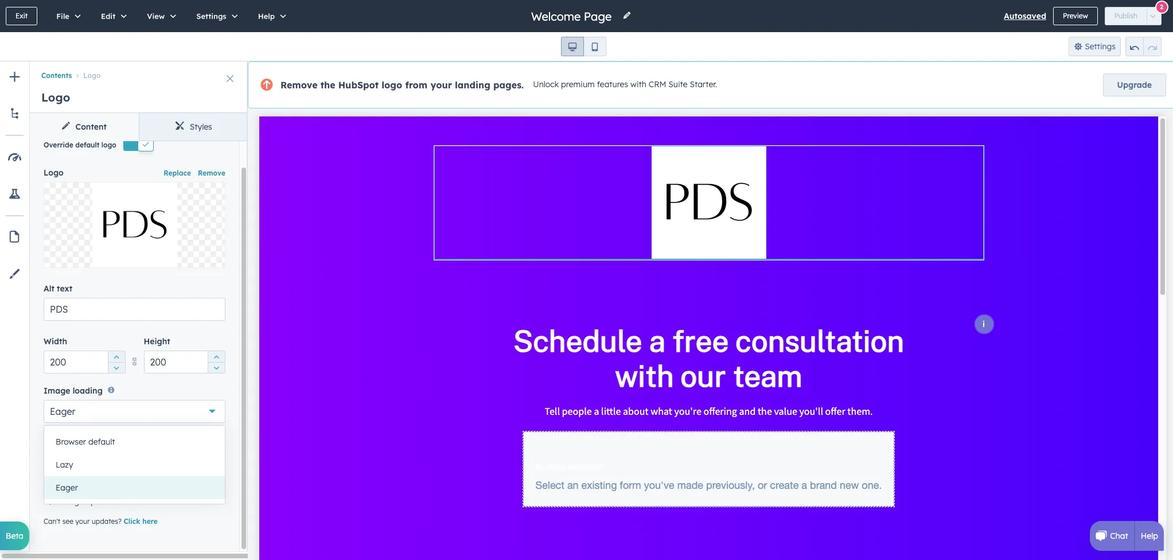 Task type: vqa. For each thing, say whether or not it's contained in the screenshot.
leftmost Remove
yes



Task type: locate. For each thing, give the bounding box(es) containing it.
logo
[[382, 79, 403, 91], [101, 141, 116, 149]]

replace inside button
[[120, 220, 150, 230]]

file button
[[44, 0, 89, 32]]

hubspot
[[338, 79, 379, 91]]

remove down styles
[[198, 169, 226, 177]]

1 vertical spatial remove
[[198, 169, 226, 177]]

help
[[258, 11, 275, 21], [1141, 531, 1159, 541]]

eager down "image"
[[50, 406, 75, 417]]

1 horizontal spatial help
[[1141, 531, 1159, 541]]

logo
[[83, 71, 101, 80], [41, 90, 70, 104], [44, 168, 64, 178]]

0 vertical spatial your
[[431, 79, 452, 91]]

0 vertical spatial default
[[75, 141, 99, 149]]

0 vertical spatial replace button
[[164, 166, 191, 179]]

settings
[[196, 11, 227, 21], [1085, 41, 1116, 52]]

see
[[62, 517, 73, 526]]

default down content
[[75, 141, 99, 149]]

exit
[[15, 11, 28, 20]]

group
[[561, 37, 607, 56], [1126, 37, 1162, 56], [108, 351, 125, 374], [208, 351, 225, 374]]

override
[[44, 141, 73, 149]]

1 horizontal spatial settings
[[1085, 41, 1116, 52]]

exit link
[[6, 7, 37, 25]]

1 vertical spatial logo
[[101, 141, 116, 149]]

suite
[[669, 79, 688, 90]]

default for browser
[[88, 437, 115, 447]]

remove inside the eager tab panel
[[198, 169, 226, 177]]

1 vertical spatial replace
[[120, 220, 150, 230]]

remove for remove
[[198, 169, 226, 177]]

your
[[431, 79, 452, 91], [75, 517, 90, 526]]

0 horizontal spatial your
[[75, 517, 90, 526]]

height
[[144, 337, 170, 347]]

2
[[1161, 3, 1164, 11]]

1 vertical spatial your
[[75, 517, 90, 526]]

1 vertical spatial help
[[1141, 531, 1159, 541]]

0 horizontal spatial logo
[[101, 141, 116, 149]]

remove
[[281, 79, 318, 91], [198, 169, 226, 177]]

0 horizontal spatial settings button
[[184, 0, 246, 32]]

logo right contents button
[[83, 71, 101, 80]]

logo left from
[[382, 79, 403, 91]]

Width text field
[[44, 351, 125, 374]]

None text field
[[44, 451, 226, 475]]

url
[[63, 437, 79, 447]]

1 horizontal spatial replace
[[164, 169, 191, 177]]

0 horizontal spatial help
[[258, 11, 275, 21]]

image
[[44, 385, 70, 396]]

0 vertical spatial replace
[[164, 169, 191, 177]]

0 vertical spatial eager
[[50, 406, 75, 417]]

default inside 'button'
[[88, 437, 115, 447]]

beta button
[[0, 522, 29, 550]]

beta
[[6, 531, 24, 541]]

list box containing browser default
[[44, 426, 225, 504]]

text
[[57, 284, 72, 294]]

page
[[64, 496, 84, 507]]

1 vertical spatial settings
[[1085, 41, 1116, 52]]

the
[[321, 79, 336, 91]]

list box
[[44, 426, 225, 504]]

styles
[[190, 122, 212, 132]]

eager
[[50, 406, 75, 417], [56, 483, 78, 493]]

settings down preview button
[[1085, 41, 1116, 52]]

replace
[[164, 169, 191, 177], [120, 220, 150, 230]]

with
[[631, 79, 647, 90]]

default
[[75, 141, 99, 149], [88, 437, 115, 447]]

default for override
[[75, 141, 99, 149]]

pds image
[[92, 183, 177, 268]]

your right from
[[431, 79, 452, 91]]

0 horizontal spatial remove
[[198, 169, 226, 177]]

updated
[[86, 496, 118, 507]]

1 vertical spatial settings button
[[1069, 37, 1121, 56]]

0 horizontal spatial replace
[[120, 220, 150, 230]]

None field
[[530, 8, 616, 24]]

1 vertical spatial eager
[[56, 483, 78, 493]]

1 vertical spatial default
[[88, 437, 115, 447]]

0 vertical spatial logo
[[382, 79, 403, 91]]

image loading
[[44, 385, 103, 396]]

autosaved
[[1004, 11, 1047, 21]]

styles link
[[139, 113, 248, 141]]

unlock premium features with crm suite starter.
[[533, 79, 718, 90]]

settings button
[[184, 0, 246, 32], [1069, 37, 1121, 56]]

browser default button
[[44, 430, 225, 453]]

0 vertical spatial remove
[[281, 79, 318, 91]]

2 vertical spatial logo
[[44, 168, 64, 178]]

browser default
[[56, 437, 115, 447]]

1 horizontal spatial settings button
[[1069, 37, 1121, 56]]

page updated status
[[41, 482, 221, 512]]

settings right 'view' button
[[196, 11, 227, 21]]

0 horizontal spatial settings
[[196, 11, 227, 21]]

can't see your updates? click here
[[44, 517, 158, 526]]

replace button
[[164, 166, 191, 179], [44, 182, 226, 268]]

publish group
[[1105, 7, 1162, 25]]

default right the url
[[88, 437, 115, 447]]

file
[[56, 11, 69, 21]]

content link
[[30, 113, 139, 141]]

contents button
[[41, 71, 72, 80]]

0 vertical spatial help
[[258, 11, 275, 21]]

1 horizontal spatial remove
[[281, 79, 318, 91]]

tab list
[[30, 113, 248, 141]]

remove for remove the hubspot logo from your landing pages.
[[281, 79, 318, 91]]

upgrade link
[[1103, 73, 1167, 96]]

view
[[147, 11, 165, 21]]

0 vertical spatial settings
[[196, 11, 227, 21]]

eager up page
[[56, 483, 78, 493]]

remove left the
[[281, 79, 318, 91]]

edit button
[[89, 0, 135, 32]]

click
[[124, 517, 140, 526]]

0 vertical spatial logo
[[83, 71, 101, 80]]

content
[[76, 122, 107, 132]]

your right "see"
[[75, 517, 90, 526]]

preview button
[[1054, 7, 1098, 25]]

logo down contents button
[[41, 90, 70, 104]]

logo inside the eager tab panel
[[101, 141, 116, 149]]

1 horizontal spatial logo
[[382, 79, 403, 91]]

default inside the eager tab panel
[[75, 141, 99, 149]]

0 vertical spatial settings button
[[184, 0, 246, 32]]

navigation
[[30, 61, 248, 82]]

logo down content
[[101, 141, 116, 149]]

logo down override
[[44, 168, 64, 178]]

remove button
[[198, 166, 226, 179]]

autosaved button
[[1004, 9, 1047, 23]]

logo button
[[72, 71, 101, 80]]



Task type: describe. For each thing, give the bounding box(es) containing it.
Height text field
[[144, 351, 226, 374]]

eager inside popup button
[[50, 406, 75, 417]]

preview
[[1064, 11, 1089, 20]]

eager tab panel
[[30, 124, 248, 551]]

alt
[[44, 284, 55, 294]]

eager button
[[44, 476, 225, 499]]

remove the hubspot logo from your landing pages.
[[281, 79, 524, 91]]

browser
[[56, 437, 86, 447]]

loading
[[73, 385, 103, 396]]

override default logo
[[44, 141, 116, 149]]

eager inside button
[[56, 483, 78, 493]]

link url
[[44, 437, 79, 447]]

edit
[[101, 11, 115, 21]]

lazy
[[56, 460, 73, 470]]

publish button
[[1105, 7, 1148, 25]]

navigation containing contents
[[30, 61, 248, 82]]

1 horizontal spatial your
[[431, 79, 452, 91]]

can't
[[44, 517, 60, 526]]

premium
[[561, 79, 595, 90]]

landing
[[455, 79, 491, 91]]

your inside the eager tab panel
[[75, 517, 90, 526]]

1 vertical spatial replace button
[[44, 182, 226, 268]]

page updated
[[64, 496, 118, 507]]

width
[[44, 337, 67, 347]]

alt text
[[44, 284, 72, 294]]

features
[[597, 79, 629, 90]]

starter.
[[690, 79, 718, 90]]

contents
[[41, 71, 72, 80]]

view button
[[135, 0, 184, 32]]

1 vertical spatial logo
[[41, 90, 70, 104]]

eager button
[[44, 400, 226, 423]]

updates?
[[92, 517, 122, 526]]

tab list containing content
[[30, 113, 248, 141]]

logo inside navigation
[[83, 71, 101, 80]]

from
[[405, 79, 428, 91]]

help inside button
[[258, 11, 275, 21]]

chat
[[1111, 531, 1129, 541]]

upgrade
[[1118, 80, 1152, 90]]

help button
[[246, 0, 294, 32]]

lazy button
[[44, 453, 225, 476]]

Alt text text field
[[44, 298, 226, 321]]

close image
[[227, 75, 234, 82]]

publish
[[1115, 11, 1138, 20]]

logo inside the eager tab panel
[[44, 168, 64, 178]]

link
[[44, 437, 60, 447]]

unlock
[[533, 79, 559, 90]]

click here button
[[124, 517, 158, 527]]

crm
[[649, 79, 667, 90]]

pages.
[[494, 79, 524, 91]]

here
[[143, 517, 158, 526]]



